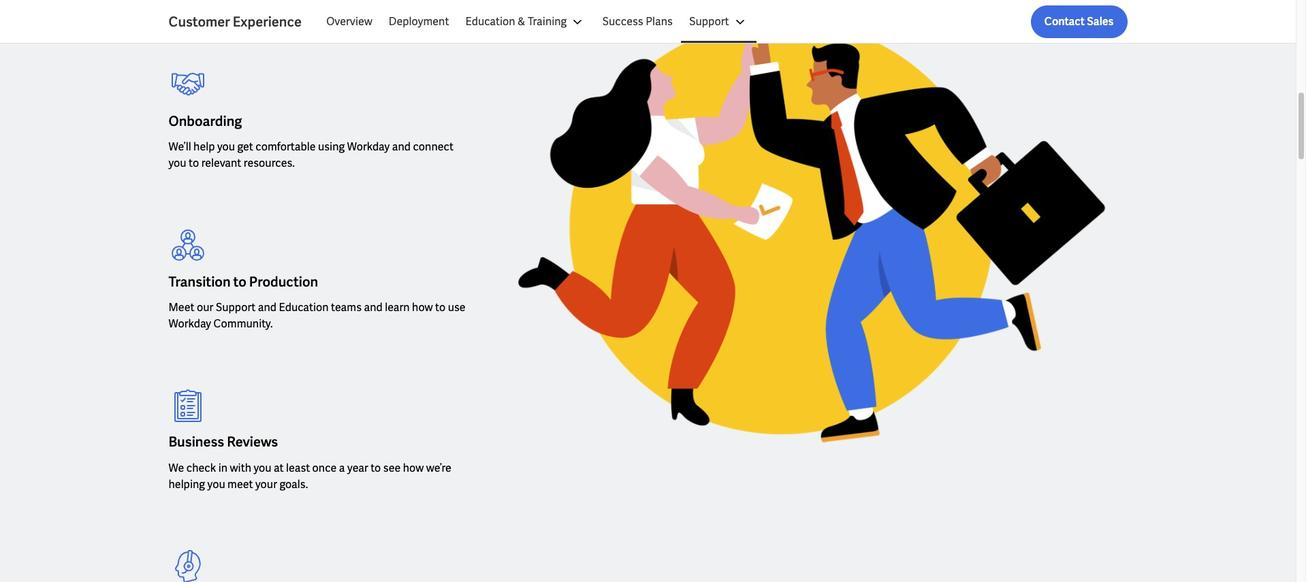 Task type: vqa. For each thing, say whether or not it's contained in the screenshot.
year
yes



Task type: locate. For each thing, give the bounding box(es) containing it.
to down help
[[189, 156, 199, 170]]

0 horizontal spatial support
[[216, 300, 256, 315]]

menu
[[318, 5, 757, 38]]

support up community.
[[216, 300, 256, 315]]

to inside we'll help you get comfortable using workday and connect you to relevant resources.
[[189, 156, 199, 170]]

0 horizontal spatial workday
[[169, 317, 211, 331]]

1 horizontal spatial support
[[689, 14, 729, 29]]

list
[[318, 5, 1128, 38]]

0 vertical spatial workday
[[347, 140, 390, 154]]

production
[[249, 273, 318, 291]]

0 horizontal spatial and
[[258, 300, 277, 315]]

menu containing overview
[[318, 5, 757, 38]]

support button
[[681, 5, 757, 38]]

a
[[339, 461, 345, 475]]

0 vertical spatial education
[[466, 14, 515, 29]]

overview link
[[318, 5, 381, 38]]

customer experience
[[169, 13, 302, 31]]

your
[[255, 477, 277, 492]]

support right plans
[[689, 14, 729, 29]]

transition to production
[[169, 273, 318, 291]]

in
[[218, 461, 228, 475]]

education down production
[[279, 300, 329, 315]]

how
[[412, 300, 433, 315], [403, 461, 424, 475]]

0 horizontal spatial education
[[279, 300, 329, 315]]

education left &
[[466, 14, 515, 29]]

workday right using
[[347, 140, 390, 154]]

community.
[[214, 317, 273, 331]]

1 vertical spatial workday
[[169, 317, 211, 331]]

to left "use"
[[435, 300, 446, 315]]

resources.
[[244, 156, 295, 170]]

teams
[[331, 300, 362, 315]]

1 vertical spatial support
[[216, 300, 256, 315]]

0 vertical spatial support
[[689, 14, 729, 29]]

&
[[518, 14, 526, 29]]

get
[[237, 140, 253, 154]]

our
[[197, 300, 213, 315]]

and inside we'll help you get comfortable using workday and connect you to relevant resources.
[[392, 140, 411, 154]]

to
[[189, 156, 199, 170], [233, 273, 247, 291], [435, 300, 446, 315], [371, 461, 381, 475]]

education
[[466, 14, 515, 29], [279, 300, 329, 315]]

1 horizontal spatial workday
[[347, 140, 390, 154]]

experience
[[233, 13, 302, 31]]

1 vertical spatial how
[[403, 461, 424, 475]]

help
[[194, 140, 215, 154]]

list containing overview
[[318, 5, 1128, 38]]

contact sales link
[[1031, 5, 1128, 38]]

how right see
[[403, 461, 424, 475]]

support
[[689, 14, 729, 29], [216, 300, 256, 315]]

and left connect
[[392, 140, 411, 154]]

how right learn at the bottom
[[412, 300, 433, 315]]

1 vertical spatial education
[[279, 300, 329, 315]]

2 horizontal spatial and
[[392, 140, 411, 154]]

you
[[217, 140, 235, 154], [169, 156, 186, 170], [254, 461, 272, 475], [207, 477, 225, 492]]

to left see
[[371, 461, 381, 475]]

contact
[[1045, 14, 1085, 29]]

workday inside we'll help you get comfortable using workday and connect you to relevant resources.
[[347, 140, 390, 154]]

how inside meet our support and education teams and learn how to use workday community.
[[412, 300, 433, 315]]

customer
[[169, 13, 230, 31]]

sales
[[1087, 14, 1114, 29]]

overview
[[326, 14, 373, 29]]

workday
[[347, 140, 390, 154], [169, 317, 211, 331]]

and
[[392, 140, 411, 154], [258, 300, 277, 315], [364, 300, 383, 315]]

training
[[528, 14, 567, 29]]

reviews
[[227, 434, 278, 451]]

deployment link
[[381, 5, 457, 38]]

people high-fiving image
[[496, 20, 1128, 443]]

0 vertical spatial how
[[412, 300, 433, 315]]

and left learn at the bottom
[[364, 300, 383, 315]]

helping
[[169, 477, 205, 492]]

1 horizontal spatial education
[[466, 14, 515, 29]]

with
[[230, 461, 251, 475]]

workday down meet
[[169, 317, 211, 331]]

1 horizontal spatial and
[[364, 300, 383, 315]]

we'll
[[169, 140, 191, 154]]

and up community.
[[258, 300, 277, 315]]



Task type: describe. For each thing, give the bounding box(es) containing it.
onboarding
[[169, 112, 242, 130]]

using
[[318, 140, 345, 154]]

support inside meet our support and education teams and learn how to use workday community.
[[216, 300, 256, 315]]

we'll help you get comfortable using workday and connect you to relevant resources.
[[169, 140, 454, 170]]

education & training button
[[457, 5, 594, 38]]

transition
[[169, 273, 231, 291]]

at
[[274, 461, 284, 475]]

see
[[383, 461, 401, 475]]

goals.
[[280, 477, 308, 492]]

meet our support and education teams and learn how to use workday community.
[[169, 300, 466, 331]]

education inside meet our support and education teams and learn how to use workday community.
[[279, 300, 329, 315]]

we're
[[426, 461, 452, 475]]

comfortable
[[256, 140, 316, 154]]

how inside we check in with you at least once a year to see how we're helping you meet your goals.
[[403, 461, 424, 475]]

workday inside meet our support and education teams and learn how to use workday community.
[[169, 317, 211, 331]]

you left 'at'
[[254, 461, 272, 475]]

meet
[[228, 477, 253, 492]]

year
[[347, 461, 368, 475]]

education & training
[[466, 14, 567, 29]]

you down in
[[207, 477, 225, 492]]

education inside popup button
[[466, 14, 515, 29]]

to inside meet our support and education teams and learn how to use workday community.
[[435, 300, 446, 315]]

business
[[169, 434, 224, 451]]

learn
[[385, 300, 410, 315]]

business reviews
[[169, 434, 278, 451]]

once
[[312, 461, 337, 475]]

you down "we'll"
[[169, 156, 186, 170]]

we check in with you at least once a year to see how we're helping you meet your goals.
[[169, 461, 452, 492]]

contact sales
[[1045, 14, 1114, 29]]

relevant
[[201, 156, 241, 170]]

success plans link
[[594, 5, 681, 38]]

customer experience link
[[169, 12, 318, 31]]

check
[[186, 461, 216, 475]]

connect
[[413, 140, 454, 154]]

to inside we check in with you at least once a year to see how we're helping you meet your goals.
[[371, 461, 381, 475]]

success plans
[[603, 14, 673, 29]]

you up 'relevant'
[[217, 140, 235, 154]]

support inside popup button
[[689, 14, 729, 29]]

deployment
[[389, 14, 449, 29]]

plans
[[646, 14, 673, 29]]

use
[[448, 300, 466, 315]]

we
[[169, 461, 184, 475]]

meet
[[169, 300, 194, 315]]

to right transition at the top of the page
[[233, 273, 247, 291]]

least
[[286, 461, 310, 475]]

success
[[603, 14, 644, 29]]



